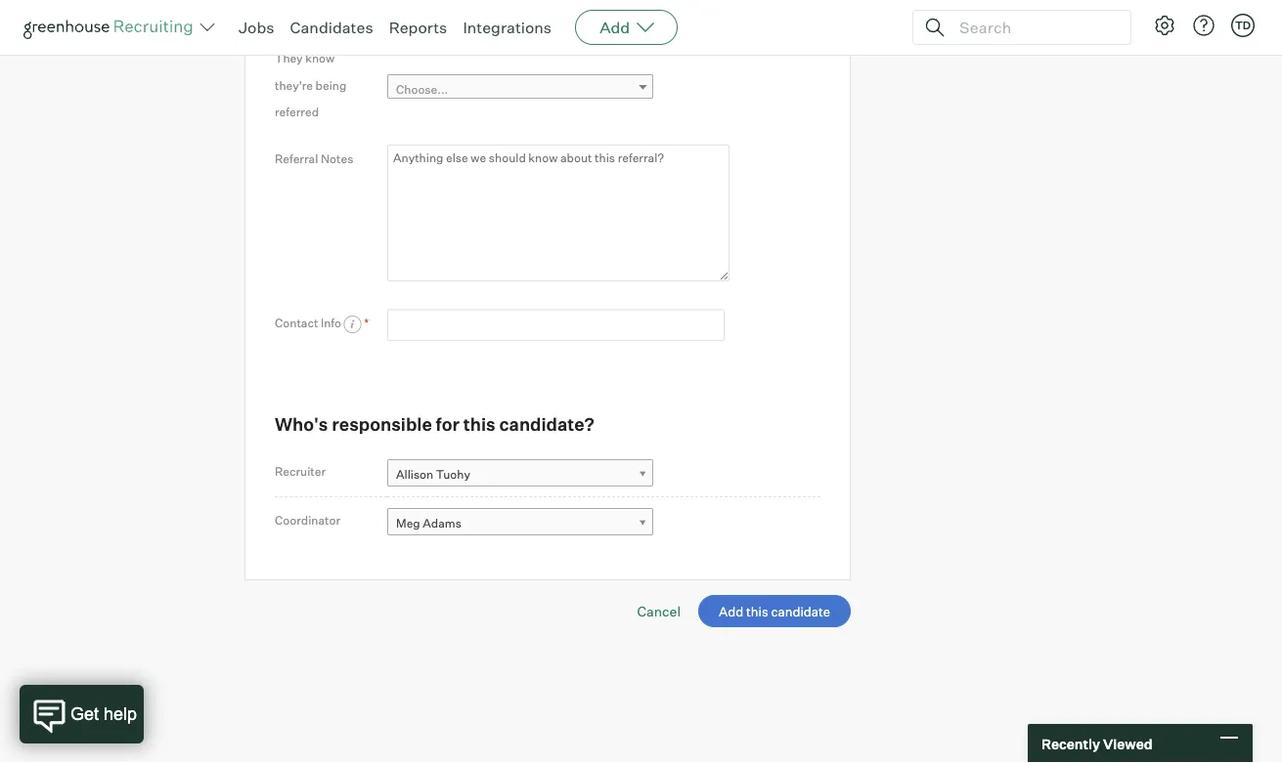 Task type: locate. For each thing, give the bounding box(es) containing it.
choose...
[[396, 81, 448, 96]]

know
[[305, 51, 335, 66]]

contact
[[275, 316, 318, 331]]

add button
[[575, 10, 678, 45]]

td
[[1235, 19, 1251, 32]]

notes
[[321, 151, 353, 166]]

contact info
[[275, 316, 344, 331]]

jobs
[[239, 18, 274, 37]]

jobs link
[[239, 18, 274, 37]]

cancel link
[[637, 603, 681, 620]]

cancel
[[637, 603, 681, 620]]

allison tuohy link
[[387, 459, 653, 488]]

choose... link
[[387, 74, 653, 102]]

Referral Notes text field
[[387, 145, 730, 282]]

responsible
[[332, 413, 432, 435]]

they know they're being referred
[[275, 51, 346, 119]]

adams
[[423, 516, 461, 531]]

None text field
[[387, 310, 725, 341]]

recruiter
[[275, 464, 326, 479]]

they're
[[275, 78, 313, 93]]

being
[[315, 78, 346, 93]]

who's
[[275, 413, 328, 435]]

reports
[[389, 18, 447, 37]]

td button
[[1227, 10, 1259, 41]]

None submit
[[698, 596, 851, 628]]

referred
[[275, 105, 319, 119]]

meg adams
[[396, 516, 461, 531]]

who's responsible for this candidate?
[[275, 413, 594, 435]]

candidates link
[[290, 18, 373, 37]]

None file field
[[23, 666, 270, 687], [0, 690, 247, 711], [23, 666, 270, 687], [0, 690, 247, 711]]



Task type: describe. For each thing, give the bounding box(es) containing it.
this
[[463, 413, 496, 435]]

info
[[321, 316, 341, 331]]

allison tuohy
[[396, 467, 470, 481]]

allison
[[396, 467, 433, 481]]

tuohy
[[436, 467, 470, 481]]

referral notes
[[275, 151, 353, 166]]

configure image
[[1153, 14, 1176, 37]]

Search text field
[[954, 13, 1113, 42]]

meg
[[396, 516, 420, 531]]

viewed
[[1103, 736, 1153, 753]]

add
[[600, 18, 630, 37]]

reports link
[[389, 18, 447, 37]]

meg adams link
[[387, 509, 653, 537]]

they
[[275, 51, 303, 66]]

greenhouse recruiting image
[[23, 16, 199, 39]]

referral
[[275, 151, 318, 166]]

integrations link
[[463, 18, 552, 37]]

candidate?
[[499, 413, 594, 435]]

recently
[[1041, 736, 1100, 753]]

for
[[436, 413, 460, 435]]

coordinator
[[275, 513, 340, 528]]

candidates
[[290, 18, 373, 37]]

integrations
[[463, 18, 552, 37]]

*
[[364, 316, 369, 331]]

recently viewed
[[1041, 736, 1153, 753]]

td button
[[1231, 14, 1255, 37]]



Task type: vqa. For each thing, say whether or not it's contained in the screenshot.
the being
yes



